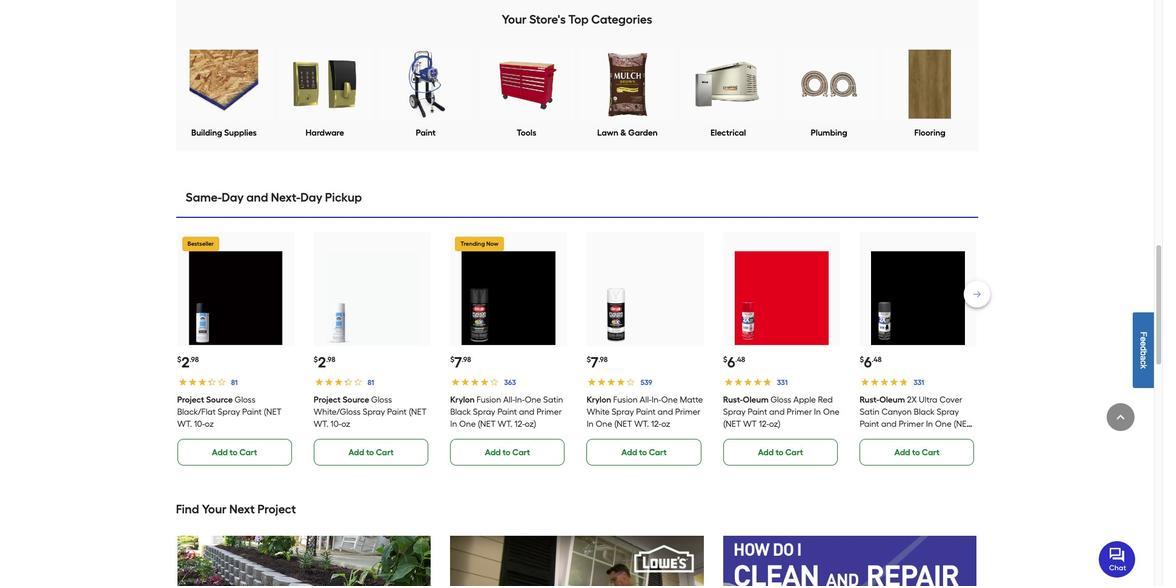 Task type: locate. For each thing, give the bounding box(es) containing it.
2 black from the left
[[914, 408, 935, 418]]

1 $ 2 .98 from the left
[[177, 354, 199, 372]]

your left store's
[[502, 12, 527, 27]]

oz for black/flat
[[205, 420, 214, 430]]

in inside gloss apple red spray paint and primer in one (net wt 12-oz)
[[815, 408, 822, 418]]

$ for fusion all-in-one satin black spray paint and primer in one (net wt. 12-oz)
[[450, 356, 455, 364]]

3 gloss from the left
[[771, 395, 792, 406]]

6
[[728, 354, 736, 372], [864, 354, 872, 372]]

1 vertical spatial satin
[[860, 408, 880, 418]]

4 .98 from the left
[[599, 356, 608, 364]]

0 horizontal spatial .48
[[736, 356, 746, 364]]

5 add to cart link from the left
[[724, 440, 838, 466]]

add down gloss white/gloss spray paint (net wt. 10-oz
[[349, 448, 365, 459]]

6 $ from the left
[[860, 356, 864, 364]]

trending now
[[461, 241, 499, 248]]

2 6 list item from the left
[[860, 233, 977, 466]]

wt
[[744, 420, 757, 430], [860, 432, 874, 442]]

store's
[[530, 12, 566, 27]]

2 7 list item from the left
[[587, 233, 704, 466]]

1 horizontal spatial 6 list item
[[860, 233, 977, 466]]

add to cart down the fusion all-in-one satin black spray paint and primer in one (net wt. 12-oz)
[[485, 448, 530, 459]]

0 horizontal spatial $ 2 .98
[[177, 354, 199, 372]]

1 add to cart from the left
[[212, 448, 257, 459]]

spray inside 2x ultra cover satin canyon black spray paint and primer in one (net wt 12-oz)
[[937, 408, 960, 418]]

gloss inside gloss white/gloss spray paint (net wt. 10-oz
[[371, 395, 392, 406]]

0 horizontal spatial $ 7 .98
[[450, 354, 471, 372]]

12- inside 2x ultra cover satin canyon black spray paint and primer in one (net wt 12-oz)
[[876, 432, 886, 442]]

6 add from the left
[[895, 448, 911, 459]]

1 horizontal spatial fusion
[[614, 395, 638, 406]]

1 spray from the left
[[218, 408, 240, 418]]

1 horizontal spatial your
[[502, 12, 527, 27]]

project up black/flat
[[177, 395, 204, 406]]

electrical link
[[711, 127, 746, 140]]

your store's top categories heading
[[176, 7, 979, 32]]

3 to from the left
[[503, 448, 511, 459]]

all- for oz
[[640, 395, 652, 406]]

2 fusion from the left
[[614, 395, 638, 406]]

same-day and next-day pickup heading
[[176, 186, 979, 218]]

1 horizontal spatial rust-
[[860, 395, 880, 406]]

10- inside gloss black/flat spray paint (net wt. 10-oz
[[194, 420, 205, 430]]

3 add from the left
[[485, 448, 501, 459]]

to down the fusion all-in-one satin black spray paint and primer in one (net wt. 12-oz)
[[503, 448, 511, 459]]

paint inside gloss apple red spray paint and primer in one (net wt 12-oz)
[[748, 408, 768, 418]]

2 10- from the left
[[331, 420, 342, 430]]

0 horizontal spatial project source
[[177, 395, 233, 406]]

to for gloss black/flat spray paint (net wt. 10-oz
[[230, 448, 238, 459]]

project up white/gloss
[[314, 395, 341, 406]]

6 add to cart link from the left
[[860, 440, 975, 466]]

1 horizontal spatial gloss
[[371, 395, 392, 406]]

oleum
[[743, 395, 769, 406], [880, 395, 906, 406]]

1 gloss from the left
[[235, 395, 256, 406]]

1 horizontal spatial 2
[[318, 354, 326, 372]]

project
[[177, 395, 204, 406], [314, 395, 341, 406], [258, 503, 296, 517]]

4 $ from the left
[[587, 356, 591, 364]]

source up black/flat
[[206, 395, 233, 406]]

fusion all-in-one matte white spray paint and primer in one (net wt. 12-oz
[[587, 395, 703, 430]]

2 rust- from the left
[[860, 395, 880, 406]]

project inside find your next project heading
[[258, 503, 296, 517]]

primer for fusion all-in-one satin black spray paint and primer in one (net wt. 12-oz)
[[537, 408, 562, 418]]

white/gloss
[[314, 408, 361, 418]]

chevron up image
[[1115, 412, 1128, 424]]

flooring list item
[[884, 46, 977, 140]]

next
[[229, 503, 255, 517]]

2 spray from the left
[[363, 408, 385, 418]]

and for 2x ultra cover satin canyon black spray paint and primer in one (net wt 12-oz)
[[882, 420, 897, 430]]

plumbing link
[[811, 127, 848, 140]]

source up white/gloss
[[343, 395, 369, 406]]

1 horizontal spatial black
[[914, 408, 935, 418]]

krylon fusion all-in-one matte white spray paint and primer in one (net wt. 12-oz image
[[599, 252, 693, 345]]

2 7 from the left
[[591, 354, 599, 372]]

5 to from the left
[[776, 448, 784, 459]]

and
[[247, 191, 268, 205], [519, 408, 535, 418], [658, 408, 674, 418], [770, 408, 785, 418], [882, 420, 897, 430]]

2 $ 6 .48 from the left
[[860, 354, 882, 372]]

1 vertical spatial your
[[202, 503, 227, 517]]

2 oz from the left
[[342, 420, 351, 430]]

same-day and next-day pickup
[[186, 191, 362, 205]]

1 horizontal spatial $ 2 .98
[[314, 354, 336, 372]]

find
[[176, 503, 199, 517]]

1 2 list item from the left
[[177, 233, 295, 466]]

.48
[[736, 356, 746, 364], [872, 356, 882, 364]]

spray inside fusion all-in-one matte white spray paint and primer in one (net wt. 12-oz
[[612, 408, 634, 418]]

$ 6 .48
[[724, 354, 746, 372], [860, 354, 882, 372]]

2
[[182, 354, 190, 372], [318, 354, 326, 372]]

3 .98 from the left
[[462, 356, 471, 364]]

add
[[212, 448, 228, 459], [349, 448, 365, 459], [485, 448, 501, 459], [622, 448, 638, 459], [758, 448, 774, 459], [895, 448, 911, 459]]

2 $ from the left
[[314, 356, 318, 364]]

add to cart down gloss white/gloss spray paint (net wt. 10-oz
[[349, 448, 394, 459]]

10- inside gloss white/gloss spray paint (net wt. 10-oz
[[331, 420, 342, 430]]

oleum for paint
[[743, 395, 769, 406]]

primer for fusion all-in-one matte white spray paint and primer in one (net wt. 12-oz
[[676, 408, 701, 418]]

6 spray from the left
[[937, 408, 960, 418]]

0 horizontal spatial oleum
[[743, 395, 769, 406]]

building supplies list item
[[177, 46, 271, 140]]

add to cart link down gloss black/flat spray paint (net wt. 10-oz
[[177, 440, 292, 466]]

your right find
[[202, 503, 227, 517]]

1 .98 from the left
[[190, 356, 199, 364]]

0 horizontal spatial 7 list item
[[450, 233, 568, 466]]

1 source from the left
[[206, 395, 233, 406]]

0 horizontal spatial $ 6 .48
[[724, 354, 746, 372]]

primer down canyon
[[899, 420, 925, 430]]

add to cart down gloss black/flat spray paint (net wt. 10-oz
[[212, 448, 257, 459]]

to for gloss white/gloss spray paint (net wt. 10-oz
[[366, 448, 374, 459]]

10- down black/flat
[[194, 420, 205, 430]]

primer inside 2x ultra cover satin canyon black spray paint and primer in one (net wt 12-oz)
[[899, 420, 925, 430]]

e up "b"
[[1140, 342, 1149, 346]]

1 in- from the left
[[515, 395, 525, 406]]

fusion inside the fusion all-in-one satin black spray paint and primer in one (net wt. 12-oz)
[[477, 395, 502, 406]]

2 in- from the left
[[652, 395, 662, 406]]

black/flat
[[177, 408, 216, 418]]

black for 7
[[450, 408, 471, 418]]

0 horizontal spatial all-
[[504, 395, 515, 406]]

primer inside the fusion all-in-one satin black spray paint and primer in one (net wt. 12-oz)
[[537, 408, 562, 418]]

tools image
[[492, 50, 561, 119]]

oz) for 7
[[525, 420, 537, 430]]

2 add to cart from the left
[[349, 448, 394, 459]]

1 horizontal spatial oz
[[342, 420, 351, 430]]

0 horizontal spatial 10-
[[194, 420, 205, 430]]

cover
[[940, 395, 963, 406]]

.98 for gloss white/gloss spray paint (net wt. 10-oz
[[326, 356, 336, 364]]

add to cart
[[212, 448, 257, 459], [349, 448, 394, 459], [485, 448, 530, 459], [622, 448, 667, 459], [758, 448, 804, 459], [895, 448, 940, 459]]

1 horizontal spatial 7
[[591, 354, 599, 372]]

oz
[[205, 420, 214, 430], [342, 420, 351, 430], [662, 420, 671, 430]]

gloss for white/gloss
[[371, 395, 392, 406]]

rust-oleum right matte
[[724, 395, 769, 406]]

add to cart link for 2x ultra cover satin canyon black spray paint and primer in one (net wt 12-oz)
[[860, 440, 975, 466]]

$ for 2x ultra cover satin canyon black spray paint and primer in one (net wt 12-oz)
[[860, 356, 864, 364]]

6 list item
[[724, 233, 841, 466], [860, 233, 977, 466]]

flooring
[[915, 128, 946, 138]]

1 horizontal spatial source
[[343, 395, 369, 406]]

2 project source from the left
[[314, 395, 369, 406]]

1 7 from the left
[[455, 354, 462, 372]]

paint inside fusion all-in-one matte white spray paint and primer in one (net wt. 12-oz
[[637, 408, 656, 418]]

1 horizontal spatial project source
[[314, 395, 369, 406]]

black inside 2x ultra cover satin canyon black spray paint and primer in one (net wt 12-oz)
[[914, 408, 935, 418]]

2 all- from the left
[[640, 395, 652, 406]]

hardware link
[[306, 127, 344, 140]]

krylon for white
[[587, 395, 612, 406]]

paint list item
[[379, 46, 473, 140]]

$ 6 .48 for 2x ultra cover satin canyon black spray paint and primer in one (net wt 12-oz)
[[860, 354, 882, 372]]

1 horizontal spatial .48
[[872, 356, 882, 364]]

1 horizontal spatial oleum
[[880, 395, 906, 406]]

2x ultra cover satin canyon black spray paint and primer in one (net wt 12-oz)
[[860, 395, 972, 442]]

rust-oleum gloss apple red spray paint and primer in one (net wt 12-oz) image
[[735, 252, 829, 345]]

spray inside gloss black/flat spray paint (net wt. 10-oz
[[218, 408, 240, 418]]

4 wt. from the left
[[635, 420, 649, 430]]

1 horizontal spatial satin
[[860, 408, 880, 418]]

12- inside gloss apple red spray paint and primer in one (net wt 12-oz)
[[759, 420, 770, 430]]

rust-oleum up canyon
[[860, 395, 906, 406]]

0 horizontal spatial your
[[202, 503, 227, 517]]

in-
[[515, 395, 525, 406], [652, 395, 662, 406]]

in
[[815, 408, 822, 418], [450, 420, 457, 430], [587, 420, 594, 430], [927, 420, 934, 430]]

1 wt. from the left
[[177, 420, 192, 430]]

1 .48 from the left
[[736, 356, 746, 364]]

find your next project
[[176, 503, 296, 517]]

to
[[230, 448, 238, 459], [366, 448, 374, 459], [503, 448, 511, 459], [640, 448, 647, 459], [776, 448, 784, 459], [913, 448, 921, 459]]

add to cart for gloss apple red spray paint and primer in one (net wt 12-oz)
[[758, 448, 804, 459]]

4 add from the left
[[622, 448, 638, 459]]

in for 2x ultra cover satin canyon black spray paint and primer in one (net wt 12-oz)
[[927, 420, 934, 430]]

1 horizontal spatial 6
[[864, 354, 872, 372]]

oz inside fusion all-in-one matte white spray paint and primer in one (net wt. 12-oz
[[662, 420, 671, 430]]

add for 2x ultra cover satin canyon black spray paint and primer in one (net wt 12-oz)
[[895, 448, 911, 459]]

paint inside 2x ultra cover satin canyon black spray paint and primer in one (net wt 12-oz)
[[860, 420, 880, 430]]

to down gloss white/gloss spray paint (net wt. 10-oz
[[366, 448, 374, 459]]

0 horizontal spatial black
[[450, 408, 471, 418]]

2 for gloss white/gloss spray paint (net wt. 10-oz
[[318, 354, 326, 372]]

3 spray from the left
[[473, 408, 496, 418]]

primer
[[537, 408, 562, 418], [676, 408, 701, 418], [787, 408, 813, 418], [899, 420, 925, 430]]

1 vertical spatial wt
[[860, 432, 874, 442]]

lawn & garden image
[[593, 50, 662, 119]]

(net
[[264, 408, 282, 418], [409, 408, 427, 418], [478, 420, 496, 430], [615, 420, 633, 430], [724, 420, 742, 430], [954, 420, 972, 430]]

your inside your store's top categories heading
[[502, 12, 527, 27]]

all- inside the fusion all-in-one satin black spray paint and primer in one (net wt. 12-oz)
[[504, 395, 515, 406]]

oz inside gloss black/flat spray paint (net wt. 10-oz
[[205, 420, 214, 430]]

0 horizontal spatial satin
[[544, 395, 564, 406]]

electrical list item
[[682, 46, 776, 140]]

oz) inside 2x ultra cover satin canyon black spray paint and primer in one (net wt 12-oz)
[[886, 432, 898, 442]]

1 rust-oleum from the left
[[724, 395, 769, 406]]

2 up white/gloss
[[318, 354, 326, 372]]

primer inside fusion all-in-one matte white spray paint and primer in one (net wt. 12-oz
[[676, 408, 701, 418]]

.98
[[190, 356, 199, 364], [326, 356, 336, 364], [462, 356, 471, 364], [599, 356, 608, 364]]

$ 2 .98 up white/gloss
[[314, 354, 336, 372]]

your
[[502, 12, 527, 27], [202, 503, 227, 517]]

0 horizontal spatial project
[[177, 395, 204, 406]]

rust-
[[724, 395, 743, 406], [860, 395, 880, 406]]

2 up black/flat
[[182, 354, 190, 372]]

f
[[1140, 332, 1149, 337]]

ultra
[[919, 395, 938, 406]]

7
[[455, 354, 462, 372], [591, 354, 599, 372]]

rust- left 2x
[[860, 395, 880, 406]]

2 for gloss black/flat spray paint (net wt. 10-oz
[[182, 354, 190, 372]]

1 all- from the left
[[504, 395, 515, 406]]

to down fusion all-in-one matte white spray paint and primer in one (net wt. 12-oz
[[640, 448, 647, 459]]

oz)
[[525, 420, 537, 430], [770, 420, 781, 430], [886, 432, 898, 442]]

0 horizontal spatial in-
[[515, 395, 525, 406]]

2 wt. from the left
[[314, 420, 329, 430]]

add to cart link down gloss apple red spray paint and primer in one (net wt 12-oz)
[[724, 440, 838, 466]]

0 vertical spatial wt
[[744, 420, 757, 430]]

e up "d"
[[1140, 337, 1149, 342]]

fusion
[[477, 395, 502, 406], [614, 395, 638, 406]]

2 $ 2 .98 from the left
[[314, 354, 336, 372]]

7 list item
[[450, 233, 568, 466], [587, 233, 704, 466]]

lawn
[[598, 128, 619, 138]]

cart down gloss white/gloss spray paint (net wt. 10-oz
[[376, 448, 394, 459]]

one
[[525, 395, 542, 406], [662, 395, 678, 406], [824, 408, 840, 418], [459, 420, 476, 430], [596, 420, 613, 430], [936, 420, 952, 430]]

electrical image
[[694, 50, 763, 119]]

6 cart from the left
[[923, 448, 940, 459]]

add to cart link down fusion all-in-one matte white spray paint and primer in one (net wt. 12-oz
[[587, 440, 702, 466]]

hardware list item
[[278, 46, 372, 140]]

2 source from the left
[[343, 395, 369, 406]]

1 rust- from the left
[[724, 395, 743, 406]]

day left pickup
[[301, 191, 323, 205]]

add to cart link for fusion all-in-one matte white spray paint and primer in one (net wt. 12-oz
[[587, 440, 702, 466]]

0 horizontal spatial source
[[206, 395, 233, 406]]

paint inside list item
[[416, 128, 436, 138]]

1 $ from the left
[[177, 356, 182, 364]]

1 horizontal spatial 7 list item
[[587, 233, 704, 466]]

add to cart down fusion all-in-one matte white spray paint and primer in one (net wt. 12-oz
[[622, 448, 667, 459]]

1 horizontal spatial rust-oleum
[[860, 395, 906, 406]]

1 horizontal spatial 10-
[[331, 420, 342, 430]]

all- inside fusion all-in-one matte white spray paint and primer in one (net wt. 12-oz
[[640, 395, 652, 406]]

0 vertical spatial your
[[502, 12, 527, 27]]

gloss
[[235, 395, 256, 406], [371, 395, 392, 406], [771, 395, 792, 406]]

project source for black/flat
[[177, 395, 233, 406]]

to down gloss black/flat spray paint (net wt. 10-oz
[[230, 448, 238, 459]]

3 wt. from the left
[[498, 420, 513, 430]]

add to cart for gloss white/gloss spray paint (net wt. 10-oz
[[349, 448, 394, 459]]

day
[[222, 191, 244, 205], [301, 191, 323, 205]]

in inside 2x ultra cover satin canyon black spray paint and primer in one (net wt 12-oz)
[[927, 420, 934, 430]]

fusion inside fusion all-in-one matte white spray paint and primer in one (net wt. 12-oz
[[614, 395, 638, 406]]

primer down "apple"
[[787, 408, 813, 418]]

day left next-
[[222, 191, 244, 205]]

1 horizontal spatial all-
[[640, 395, 652, 406]]

1 horizontal spatial $ 7 .98
[[587, 354, 608, 372]]

cart down gloss apple red spray paint and primer in one (net wt 12-oz)
[[786, 448, 804, 459]]

plumbing image
[[795, 50, 864, 119]]

primer inside gloss apple red spray paint and primer in one (net wt 12-oz)
[[787, 408, 813, 418]]

find your next project heading
[[176, 498, 979, 522]]

rust-oleum for paint
[[724, 395, 769, 406]]

satin
[[544, 395, 564, 406], [860, 408, 880, 418]]

project right next
[[258, 503, 296, 517]]

2 horizontal spatial gloss
[[771, 395, 792, 406]]

1 oz from the left
[[205, 420, 214, 430]]

wt. inside gloss black/flat spray paint (net wt. 10-oz
[[177, 420, 192, 430]]

spray
[[218, 408, 240, 418], [363, 408, 385, 418], [473, 408, 496, 418], [612, 408, 634, 418], [724, 408, 746, 418], [937, 408, 960, 418]]

gloss for black/flat
[[235, 395, 256, 406]]

1 to from the left
[[230, 448, 238, 459]]

4 to from the left
[[640, 448, 647, 459]]

project source
[[177, 395, 233, 406], [314, 395, 369, 406]]

cart
[[240, 448, 257, 459], [376, 448, 394, 459], [513, 448, 530, 459], [649, 448, 667, 459], [786, 448, 804, 459], [923, 448, 940, 459]]

1 e from the top
[[1140, 337, 1149, 342]]

black
[[450, 408, 471, 418], [914, 408, 935, 418]]

1 cart from the left
[[240, 448, 257, 459]]

chat invite button image
[[1100, 541, 1137, 578]]

2 add to cart link from the left
[[314, 440, 429, 466]]

gloss inside gloss apple red spray paint and primer in one (net wt 12-oz)
[[771, 395, 792, 406]]

project for gloss white/gloss spray paint (net wt. 10-oz
[[314, 395, 341, 406]]

12- for fusion all-in-one satin black spray paint and primer in one (net wt. 12-oz)
[[515, 420, 525, 430]]

2 cart from the left
[[376, 448, 394, 459]]

0 horizontal spatial 2
[[182, 354, 190, 372]]

2 .48 from the left
[[872, 356, 882, 364]]

1 horizontal spatial project
[[258, 503, 296, 517]]

1 black from the left
[[450, 408, 471, 418]]

1 horizontal spatial in-
[[652, 395, 662, 406]]

to down gloss apple red spray paint and primer in one (net wt 12-oz)
[[776, 448, 784, 459]]

rust- for gloss apple red spray paint and primer in one (net wt 12-oz)
[[724, 395, 743, 406]]

0 horizontal spatial rust-oleum
[[724, 395, 769, 406]]

add to cart down 2x ultra cover satin canyon black spray paint and primer in one (net wt 12-oz)
[[895, 448, 940, 459]]

in- for oz
[[652, 395, 662, 406]]

add to cart link down the fusion all-in-one satin black spray paint and primer in one (net wt. 12-oz)
[[450, 440, 565, 466]]

5 add from the left
[[758, 448, 774, 459]]

primer for 2x ultra cover satin canyon black spray paint and primer in one (net wt 12-oz)
[[899, 420, 925, 430]]

project source up black/flat
[[177, 395, 233, 406]]

1 oleum from the left
[[743, 395, 769, 406]]

10-
[[194, 420, 205, 430], [331, 420, 342, 430]]

12- inside fusion all-in-one matte white spray paint and primer in one (net wt. 12-oz
[[651, 420, 662, 430]]

add for gloss black/flat spray paint (net wt. 10-oz
[[212, 448, 228, 459]]

1 $ 6 .48 from the left
[[724, 354, 746, 372]]

cart down fusion all-in-one matte white spray paint and primer in one (net wt. 12-oz
[[649, 448, 667, 459]]

6 add to cart from the left
[[895, 448, 940, 459]]

2 horizontal spatial project
[[314, 395, 341, 406]]

2 day from the left
[[301, 191, 323, 205]]

project source up white/gloss
[[314, 395, 369, 406]]

oleum for canyon
[[880, 395, 906, 406]]

2 6 from the left
[[864, 354, 872, 372]]

to down 2x ultra cover satin canyon black spray paint and primer in one (net wt 12-oz)
[[913, 448, 921, 459]]

1 add to cart link from the left
[[177, 440, 292, 466]]

cart down the fusion all-in-one satin black spray paint and primer in one (net wt. 12-oz)
[[513, 448, 530, 459]]

black inside the fusion all-in-one satin black spray paint and primer in one (net wt. 12-oz)
[[450, 408, 471, 418]]

add to cart down gloss apple red spray paint and primer in one (net wt 12-oz)
[[758, 448, 804, 459]]

0 horizontal spatial rust-
[[724, 395, 743, 406]]

add down gloss apple red spray paint and primer in one (net wt 12-oz)
[[758, 448, 774, 459]]

(net inside 2x ultra cover satin canyon black spray paint and primer in one (net wt 12-oz)
[[954, 420, 972, 430]]

3 $ from the left
[[450, 356, 455, 364]]

1 horizontal spatial wt
[[860, 432, 874, 442]]

2 2 from the left
[[318, 354, 326, 372]]

fusion for black
[[477, 395, 502, 406]]

1 $ 7 .98 from the left
[[450, 354, 471, 372]]

1 2 from the left
[[182, 354, 190, 372]]

$
[[177, 356, 182, 364], [314, 356, 318, 364], [450, 356, 455, 364], [587, 356, 591, 364], [724, 356, 728, 364], [860, 356, 864, 364]]

paint inside gloss white/gloss spray paint (net wt. 10-oz
[[387, 408, 407, 418]]

and inside heading
[[247, 191, 268, 205]]

5 spray from the left
[[724, 408, 746, 418]]

add to cart link down canyon
[[860, 440, 975, 466]]

krylon
[[450, 395, 475, 406], [587, 395, 612, 406]]

4 spray from the left
[[612, 408, 634, 418]]

0 horizontal spatial day
[[222, 191, 244, 205]]

1 6 from the left
[[728, 354, 736, 372]]

1 6 list item from the left
[[724, 233, 841, 466]]

6 to from the left
[[913, 448, 921, 459]]

all-
[[504, 395, 515, 406], [640, 395, 652, 406]]

10- down white/gloss
[[331, 420, 342, 430]]

to for fusion all-in-one satin black spray paint and primer in one (net wt. 12-oz)
[[503, 448, 511, 459]]

cart down 2x ultra cover satin canyon black spray paint and primer in one (net wt 12-oz)
[[923, 448, 940, 459]]

$ 2 .98 for gloss white/gloss spray paint (net wt. 10-oz
[[314, 354, 336, 372]]

3 add to cart from the left
[[485, 448, 530, 459]]

add to cart link
[[177, 440, 292, 466], [314, 440, 429, 466], [450, 440, 565, 466], [587, 440, 702, 466], [724, 440, 838, 466], [860, 440, 975, 466]]

1 horizontal spatial krylon
[[587, 395, 612, 406]]

now
[[487, 241, 499, 248]]

2 $ 7 .98 from the left
[[587, 354, 608, 372]]

1 horizontal spatial oz)
[[770, 420, 781, 430]]

gloss inside gloss black/flat spray paint (net wt. 10-oz
[[235, 395, 256, 406]]

one inside 2x ultra cover satin canyon black spray paint and primer in one (net wt 12-oz)
[[936, 420, 952, 430]]

oleum up canyon
[[880, 395, 906, 406]]

in inside fusion all-in-one matte white spray paint and primer in one (net wt. 12-oz
[[587, 420, 594, 430]]

4 add to cart link from the left
[[587, 440, 702, 466]]

0 horizontal spatial oz)
[[525, 420, 537, 430]]

0 horizontal spatial oz
[[205, 420, 214, 430]]

$ 2 .98 up black/flat
[[177, 354, 199, 372]]

in- inside fusion all-in-one matte white spray paint and primer in one (net wt. 12-oz
[[652, 395, 662, 406]]

rust- right matte
[[724, 395, 743, 406]]

primer down matte
[[676, 408, 701, 418]]

0 horizontal spatial gloss
[[235, 395, 256, 406]]

c
[[1140, 361, 1149, 365]]

0 horizontal spatial wt
[[744, 420, 757, 430]]

3 cart from the left
[[513, 448, 530, 459]]

3 add to cart link from the left
[[450, 440, 565, 466]]

5 add to cart from the left
[[758, 448, 804, 459]]

add down gloss black/flat spray paint (net wt. 10-oz
[[212, 448, 228, 459]]

2 horizontal spatial oz
[[662, 420, 671, 430]]

1 horizontal spatial day
[[301, 191, 323, 205]]

12- for fusion all-in-one matte white spray paint and primer in one (net wt. 12-oz
[[651, 420, 662, 430]]

in- inside the fusion all-in-one satin black spray paint and primer in one (net wt. 12-oz)
[[515, 395, 525, 406]]

oz inside gloss white/gloss spray paint (net wt. 10-oz
[[342, 420, 351, 430]]

add to cart link down gloss white/gloss spray paint (net wt. 10-oz
[[314, 440, 429, 466]]

add down 2x ultra cover satin canyon black spray paint and primer in one (net wt 12-oz)
[[895, 448, 911, 459]]

2 to from the left
[[366, 448, 374, 459]]

1 project source from the left
[[177, 395, 233, 406]]

your store's top categories
[[502, 12, 653, 27]]

2 list item
[[177, 233, 295, 466], [314, 233, 431, 466]]

paint
[[416, 128, 436, 138], [242, 408, 262, 418], [387, 408, 407, 418], [498, 408, 517, 418], [637, 408, 656, 418], [748, 408, 768, 418], [860, 420, 880, 430]]

2 gloss from the left
[[371, 395, 392, 406]]

0 vertical spatial satin
[[544, 395, 564, 406]]

d
[[1140, 346, 1149, 351]]

2 oleum from the left
[[880, 395, 906, 406]]

categories
[[592, 12, 653, 27]]

cart down gloss black/flat spray paint (net wt. 10-oz
[[240, 448, 257, 459]]

12- inside the fusion all-in-one satin black spray paint and primer in one (net wt. 12-oz)
[[515, 420, 525, 430]]

0 horizontal spatial 6
[[728, 354, 736, 372]]

cart for fusion all-in-one satin black spray paint and primer in one (net wt. 12-oz)
[[513, 448, 530, 459]]

5 cart from the left
[[786, 448, 804, 459]]

rust- for 2x ultra cover satin canyon black spray paint and primer in one (net wt 12-oz)
[[860, 395, 880, 406]]

in inside the fusion all-in-one satin black spray paint and primer in one (net wt. 12-oz)
[[450, 420, 457, 430]]

e
[[1140, 337, 1149, 342], [1140, 342, 1149, 346]]

3 oz from the left
[[662, 420, 671, 430]]

$ for fusion all-in-one matte white spray paint and primer in one (net wt. 12-oz
[[587, 356, 591, 364]]

$ 2 .98
[[177, 354, 199, 372], [314, 354, 336, 372]]

and inside the fusion all-in-one satin black spray paint and primer in one (net wt. 12-oz)
[[519, 408, 535, 418]]

1 horizontal spatial 2 list item
[[314, 233, 431, 466]]

0 horizontal spatial fusion
[[477, 395, 502, 406]]

6 for gloss apple red spray paint and primer in one (net wt 12-oz)
[[728, 354, 736, 372]]

source
[[206, 395, 233, 406], [343, 395, 369, 406]]

oz) inside the fusion all-in-one satin black spray paint and primer in one (net wt. 12-oz)
[[525, 420, 537, 430]]

oleum left "apple"
[[743, 395, 769, 406]]

1 horizontal spatial $ 6 .48
[[860, 354, 882, 372]]

pickup
[[325, 191, 362, 205]]

and inside 2x ultra cover satin canyon black spray paint and primer in one (net wt 12-oz)
[[882, 420, 897, 430]]

$ for gloss apple red spray paint and primer in one (net wt 12-oz)
[[724, 356, 728, 364]]

1 10- from the left
[[194, 420, 205, 430]]

4 add to cart from the left
[[622, 448, 667, 459]]

2 krylon from the left
[[587, 395, 612, 406]]

0 horizontal spatial krylon
[[450, 395, 475, 406]]

add down fusion all-in-one matte white spray paint and primer in one (net wt. 12-oz
[[622, 448, 638, 459]]

building supplies image
[[190, 50, 259, 119]]

12-
[[515, 420, 525, 430], [651, 420, 662, 430], [759, 420, 770, 430], [876, 432, 886, 442]]

0 horizontal spatial 2 list item
[[177, 233, 295, 466]]

2 add from the left
[[349, 448, 365, 459]]

2 rust-oleum from the left
[[860, 395, 906, 406]]

1 krylon from the left
[[450, 395, 475, 406]]

4 cart from the left
[[649, 448, 667, 459]]

paint inside the fusion all-in-one satin black spray paint and primer in one (net wt. 12-oz)
[[498, 408, 517, 418]]

primer left the white
[[537, 408, 562, 418]]

1 fusion from the left
[[477, 395, 502, 406]]

wt.
[[177, 420, 192, 430], [314, 420, 329, 430], [498, 420, 513, 430], [635, 420, 649, 430]]

to for gloss apple red spray paint and primer in one (net wt 12-oz)
[[776, 448, 784, 459]]

0 horizontal spatial 7
[[455, 354, 462, 372]]

0 horizontal spatial 6 list item
[[724, 233, 841, 466]]

one inside gloss apple red spray paint and primer in one (net wt 12-oz)
[[824, 408, 840, 418]]

2 .98 from the left
[[326, 356, 336, 364]]

add down the fusion all-in-one satin black spray paint and primer in one (net wt. 12-oz)
[[485, 448, 501, 459]]

add to cart for gloss black/flat spray paint (net wt. 10-oz
[[212, 448, 257, 459]]

and inside fusion all-in-one matte white spray paint and primer in one (net wt. 12-oz
[[658, 408, 674, 418]]

satin inside 2x ultra cover satin canyon black spray paint and primer in one (net wt 12-oz)
[[860, 408, 880, 418]]

2 horizontal spatial oz)
[[886, 432, 898, 442]]



Task type: vqa. For each thing, say whether or not it's contained in the screenshot.
the $ 47 .48
no



Task type: describe. For each thing, give the bounding box(es) containing it.
top
[[569, 12, 589, 27]]

hardware
[[306, 128, 344, 138]]

$ for gloss white/gloss spray paint (net wt. 10-oz
[[314, 356, 318, 364]]

2 e from the top
[[1140, 342, 1149, 346]]

canyon
[[882, 408, 912, 418]]

krylon for black
[[450, 395, 475, 406]]

wt. inside fusion all-in-one matte white spray paint and primer in one (net wt. 12-oz
[[635, 420, 649, 430]]

1 7 list item from the left
[[450, 233, 568, 466]]

cart for fusion all-in-one matte white spray paint and primer in one (net wt. 12-oz
[[649, 448, 667, 459]]

add to cart link for gloss black/flat spray paint (net wt. 10-oz
[[177, 440, 292, 466]]

.48 for gloss apple red spray paint and primer in one (net wt 12-oz)
[[736, 356, 746, 364]]

add for gloss apple red spray paint and primer in one (net wt 12-oz)
[[758, 448, 774, 459]]

in- for oz)
[[515, 395, 525, 406]]

(net inside gloss black/flat spray paint (net wt. 10-oz
[[264, 408, 282, 418]]

.98 for fusion all-in-one satin black spray paint and primer in one (net wt. 12-oz)
[[462, 356, 471, 364]]

paint inside gloss black/flat spray paint (net wt. 10-oz
[[242, 408, 262, 418]]

spray inside gloss white/gloss spray paint (net wt. 10-oz
[[363, 408, 385, 418]]

add to cart link for fusion all-in-one satin black spray paint and primer in one (net wt. 12-oz)
[[450, 440, 565, 466]]

rust-oleum for canyon
[[860, 395, 906, 406]]

and inside gloss apple red spray paint and primer in one (net wt 12-oz)
[[770, 408, 785, 418]]

building supplies link
[[191, 127, 257, 140]]

source for white/gloss
[[343, 395, 369, 406]]

12- for 2x ultra cover satin canyon black spray paint and primer in one (net wt 12-oz)
[[876, 432, 886, 442]]

gloss white/gloss spray paint (net wt. 10-oz
[[314, 395, 427, 430]]

2 2 list item from the left
[[314, 233, 431, 466]]

to for fusion all-in-one matte white spray paint and primer in one (net wt. 12-oz
[[640, 448, 647, 459]]

lawn & garden
[[598, 128, 658, 138]]

project source gloss black/flat spray paint (net wt. 10-oz image
[[189, 252, 283, 345]]

2x
[[908, 395, 917, 406]]

wt inside 2x ultra cover satin canyon black spray paint and primer in one (net wt 12-oz)
[[860, 432, 874, 442]]

krylon fusion all-in-one satin black spray paint and primer in one (net wt. 12-oz) image
[[462, 252, 556, 345]]

all- for oz)
[[504, 395, 515, 406]]

6 for 2x ultra cover satin canyon black spray paint and primer in one (net wt 12-oz)
[[864, 354, 872, 372]]

project source gloss white/gloss spray paint (net wt. 10-oz image
[[326, 252, 419, 345]]

(net inside the fusion all-in-one satin black spray paint and primer in one (net wt. 12-oz)
[[478, 420, 496, 430]]

.48 for 2x ultra cover satin canyon black spray paint and primer in one (net wt 12-oz)
[[872, 356, 882, 364]]

scroll to top element
[[1108, 404, 1135, 432]]

add to cart link for gloss apple red spray paint and primer in one (net wt 12-oz)
[[724, 440, 838, 466]]

and for fusion all-in-one matte white spray paint and primer in one (net wt. 12-oz
[[658, 408, 674, 418]]

supplies
[[224, 128, 257, 138]]

and for fusion all-in-one satin black spray paint and primer in one (net wt. 12-oz)
[[519, 408, 535, 418]]

f e e d b a c k
[[1140, 332, 1149, 369]]

10- for white/gloss
[[331, 420, 342, 430]]

next-
[[271, 191, 301, 205]]

gloss apple red spray paint and primer in one (net wt 12-oz)
[[724, 395, 840, 430]]

oz for white/gloss
[[342, 420, 351, 430]]

gloss for apple
[[771, 395, 792, 406]]

b
[[1140, 351, 1149, 356]]

add to cart for fusion all-in-one matte white spray paint and primer in one (net wt. 12-oz
[[622, 448, 667, 459]]

$ 7 .98 for fusion all-in-one matte white spray paint and primer in one (net wt. 12-oz
[[587, 354, 608, 372]]

&
[[621, 128, 627, 138]]

flooring link
[[915, 127, 946, 140]]

a
[[1140, 356, 1149, 361]]

oz) for 6
[[886, 432, 898, 442]]

bestseller
[[188, 241, 214, 248]]

project for gloss black/flat spray paint (net wt. 10-oz
[[177, 395, 204, 406]]

fusion for white
[[614, 395, 638, 406]]

wt inside gloss apple red spray paint and primer in one (net wt 12-oz)
[[744, 420, 757, 430]]

gloss black/flat spray paint (net wt. 10-oz
[[177, 395, 282, 430]]

10- for black/flat
[[194, 420, 205, 430]]

fusion all-in-one satin black spray paint and primer in one (net wt. 12-oz)
[[450, 395, 564, 430]]

add to cart link for gloss white/gloss spray paint (net wt. 10-oz
[[314, 440, 429, 466]]

flooring image
[[896, 50, 965, 119]]

to for 2x ultra cover satin canyon black spray paint and primer in one (net wt 12-oz)
[[913, 448, 921, 459]]

matte
[[680, 395, 703, 406]]

building
[[191, 128, 222, 138]]

hardware image
[[291, 50, 360, 119]]

oz) inside gloss apple red spray paint and primer in one (net wt 12-oz)
[[770, 420, 781, 430]]

satin inside the fusion all-in-one satin black spray paint and primer in one (net wt. 12-oz)
[[544, 395, 564, 406]]

spray inside gloss apple red spray paint and primer in one (net wt 12-oz)
[[724, 408, 746, 418]]

lawn & garden list item
[[581, 46, 675, 140]]

building supplies
[[191, 128, 257, 138]]

add to cart for 2x ultra cover satin canyon black spray paint and primer in one (net wt 12-oz)
[[895, 448, 940, 459]]

plumbing list item
[[783, 46, 877, 140]]

trending
[[461, 241, 485, 248]]

tools list item
[[480, 46, 574, 140]]

.98 for fusion all-in-one matte white spray paint and primer in one (net wt. 12-oz
[[599, 356, 608, 364]]

add for fusion all-in-one matte white spray paint and primer in one (net wt. 12-oz
[[622, 448, 638, 459]]

tools link
[[517, 127, 537, 140]]

f e e d b a c k button
[[1134, 313, 1155, 388]]

(net inside fusion all-in-one matte white spray paint and primer in one (net wt. 12-oz
[[615, 420, 633, 430]]

spray inside the fusion all-in-one satin black spray paint and primer in one (net wt. 12-oz)
[[473, 408, 496, 418]]

rust-oleum 2x ultra cover satin canyon black spray paint and primer in one (net wt 12-oz) image
[[872, 252, 966, 345]]

k
[[1140, 365, 1149, 369]]

lawn & garden link
[[598, 127, 658, 140]]

1 day from the left
[[222, 191, 244, 205]]

source for black/flat
[[206, 395, 233, 406]]

red
[[819, 395, 833, 406]]

add to cart for fusion all-in-one satin black spray paint and primer in one (net wt. 12-oz)
[[485, 448, 530, 459]]

your inside find your next project heading
[[202, 503, 227, 517]]

$ for gloss black/flat spray paint (net wt. 10-oz
[[177, 356, 182, 364]]

cart for gloss black/flat spray paint (net wt. 10-oz
[[240, 448, 257, 459]]

wt. inside gloss white/gloss spray paint (net wt. 10-oz
[[314, 420, 329, 430]]

(net inside gloss white/gloss spray paint (net wt. 10-oz
[[409, 408, 427, 418]]

white
[[587, 408, 610, 418]]

plumbing
[[811, 128, 848, 138]]

7 for fusion all-in-one satin black spray paint and primer in one (net wt. 12-oz)
[[455, 354, 462, 372]]

add for gloss white/gloss spray paint (net wt. 10-oz
[[349, 448, 365, 459]]

same-
[[186, 191, 222, 205]]

7 for fusion all-in-one matte white spray paint and primer in one (net wt. 12-oz
[[591, 354, 599, 372]]

in for fusion all-in-one satin black spray paint and primer in one (net wt. 12-oz)
[[450, 420, 457, 430]]

electrical
[[711, 128, 746, 138]]

cart for gloss white/gloss spray paint (net wt. 10-oz
[[376, 448, 394, 459]]

cart for gloss apple red spray paint and primer in one (net wt 12-oz)
[[786, 448, 804, 459]]

tools
[[517, 128, 537, 138]]

paint image
[[391, 50, 461, 119]]

$ 2 .98 for gloss black/flat spray paint (net wt. 10-oz
[[177, 354, 199, 372]]

project source for white/gloss
[[314, 395, 369, 406]]

cart for 2x ultra cover satin canyon black spray paint and primer in one (net wt 12-oz)
[[923, 448, 940, 459]]

garden
[[629, 128, 658, 138]]

$ 7 .98 for fusion all-in-one satin black spray paint and primer in one (net wt. 12-oz)
[[450, 354, 471, 372]]

wt. inside the fusion all-in-one satin black spray paint and primer in one (net wt. 12-oz)
[[498, 420, 513, 430]]

black for 6
[[914, 408, 935, 418]]

add for fusion all-in-one satin black spray paint and primer in one (net wt. 12-oz)
[[485, 448, 501, 459]]

in for fusion all-in-one matte white spray paint and primer in one (net wt. 12-oz
[[587, 420, 594, 430]]

.98 for gloss black/flat spray paint (net wt. 10-oz
[[190, 356, 199, 364]]

apple
[[794, 395, 817, 406]]

paint link
[[416, 127, 436, 140]]

(net inside gloss apple red spray paint and primer in one (net wt 12-oz)
[[724, 420, 742, 430]]

$ 6 .48 for gloss apple red spray paint and primer in one (net wt 12-oz)
[[724, 354, 746, 372]]



